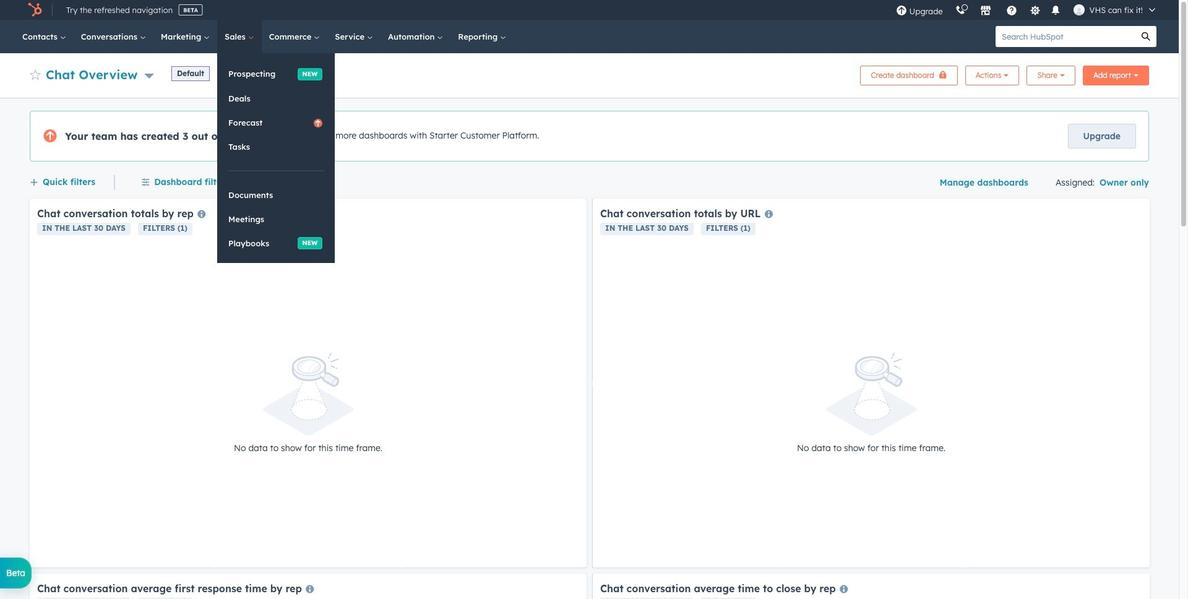 Task type: locate. For each thing, give the bounding box(es) containing it.
banner
[[30, 62, 1149, 85]]

sales menu
[[217, 53, 335, 263]]

menu
[[890, 0, 1164, 20]]

marketplaces image
[[980, 6, 991, 17]]

chat conversation average time to close by rep element
[[593, 574, 1150, 599]]



Task type: vqa. For each thing, say whether or not it's contained in the screenshot.
group at the left bottom of page
no



Task type: describe. For each thing, give the bounding box(es) containing it.
chat conversation average first response time by rep element
[[30, 574, 587, 599]]

chat conversation totals by rep element
[[30, 199, 587, 567]]

Search HubSpot search field
[[996, 26, 1136, 47]]

chat conversation totals by url element
[[593, 199, 1150, 567]]

jer mill image
[[1073, 4, 1085, 15]]



